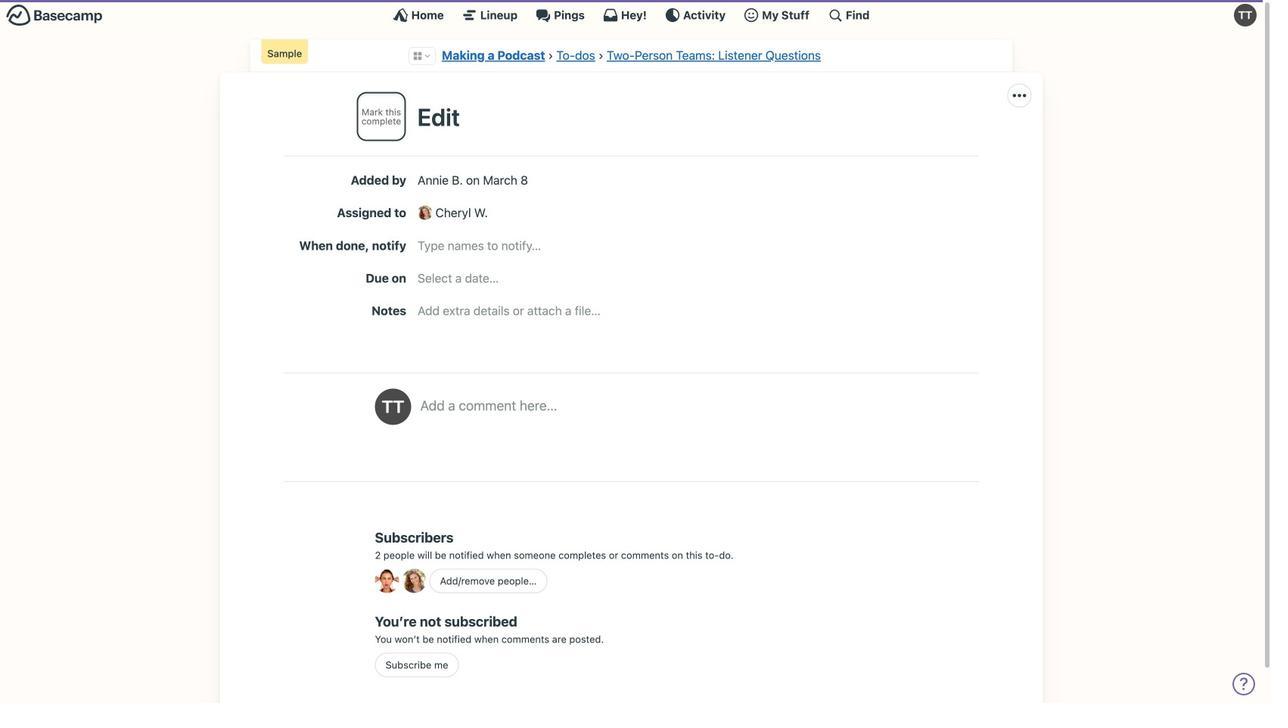 Task type: vqa. For each thing, say whether or not it's contained in the screenshot.
top Cheryl Walters icon
yes



Task type: describe. For each thing, give the bounding box(es) containing it.
terry turtle image
[[375, 388, 411, 425]]

main element
[[0, 0, 1263, 30]]

switch accounts image
[[6, 4, 103, 27]]

1 vertical spatial cheryl walters image
[[402, 569, 426, 593]]

annie bryan image
[[375, 569, 399, 593]]

march 8 element
[[483, 173, 528, 187]]

terry turtle image
[[1234, 4, 1257, 26]]

keyboard shortcut: ⌘ + / image
[[828, 8, 843, 23]]



Task type: locate. For each thing, give the bounding box(es) containing it.
breadcrumb element
[[250, 39, 1013, 72]]

cheryl walters image
[[418, 205, 432, 220], [402, 569, 426, 593]]

0 vertical spatial cheryl walters image
[[418, 205, 432, 220]]



